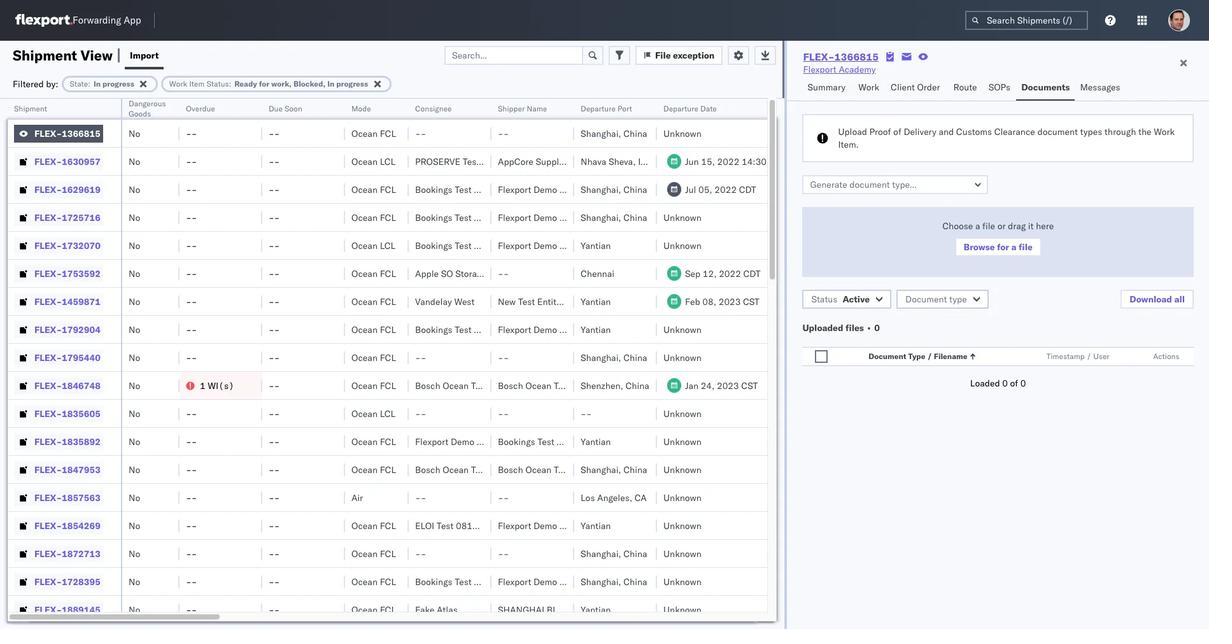 Task type: describe. For each thing, give the bounding box(es) containing it.
flex-1630957 button
[[14, 153, 103, 170]]

demo for 1854269
[[534, 520, 557, 532]]

Search Shipments (/) text field
[[966, 11, 1089, 30]]

shipper for flex-1792904
[[560, 324, 591, 335]]

cst for feb 08, 2023 cst
[[743, 296, 760, 307]]

ocean for 1854269
[[352, 520, 378, 532]]

departure date button
[[657, 101, 791, 114]]

co. for 1854269
[[593, 520, 606, 532]]

proserve test account
[[415, 156, 516, 167]]

ready
[[235, 79, 257, 88]]

the
[[1139, 126, 1152, 138]]

forwarding app link
[[15, 14, 141, 27]]

overdue
[[186, 104, 215, 113]]

china for flex-1728395
[[624, 576, 648, 588]]

summary button
[[803, 76, 854, 101]]

1725716
[[62, 212, 101, 223]]

browse for a file button
[[955, 238, 1042, 257]]

1630957
[[62, 156, 101, 167]]

ocean for 1725716
[[352, 212, 378, 223]]

ocean fcl for flex-1366815
[[352, 128, 396, 139]]

flex-1835892 button
[[14, 433, 103, 451]]

state
[[70, 79, 88, 88]]

unknown for 1725716
[[664, 212, 702, 223]]

flex-1835892
[[34, 436, 101, 448]]

0 vertical spatial cdt
[[769, 156, 787, 167]]

bookings test consignee for flex-1732070
[[415, 240, 517, 251]]

flexport demo shipper co. for 1792904
[[498, 324, 606, 335]]

2022 for 12,
[[719, 268, 741, 279]]

08,
[[703, 296, 717, 307]]

1 progress from the left
[[103, 79, 134, 88]]

flexport for 1725716
[[498, 212, 532, 223]]

file
[[656, 49, 671, 61]]

consignee for flex-1732070
[[474, 240, 517, 251]]

route button
[[949, 76, 984, 101]]

ocean for 1366815
[[352, 128, 378, 139]]

port
[[618, 104, 632, 113]]

here
[[1037, 220, 1054, 232]]

bookings test consignee for flex-1725716
[[415, 212, 517, 223]]

1
[[200, 380, 206, 391]]

fcl for flex-1792904
[[380, 324, 396, 335]]

lcl for proserve
[[380, 156, 396, 167]]

ocean lcl for bookings test consignee
[[352, 240, 396, 251]]

bookings for flex-1732070
[[415, 240, 453, 251]]

shanghai, china for flex-1728395
[[581, 576, 648, 588]]

no for flex-1459871
[[129, 296, 140, 307]]

co. for 1725716
[[593, 212, 606, 223]]

actions
[[1154, 352, 1180, 361]]

fcl for flex-1795440
[[380, 352, 396, 363]]

ocean for 1630957
[[352, 156, 378, 167]]

document type
[[906, 294, 968, 305]]

1854269
[[62, 520, 101, 532]]

and
[[939, 126, 954, 138]]

flex-1835605 button
[[14, 405, 103, 423]]

documents button
[[1017, 76, 1076, 101]]

exception
[[673, 49, 715, 61]]

filtered
[[13, 78, 44, 90]]

2 in from the left
[[328, 79, 335, 88]]

ocean fcl for flex-1835892
[[352, 436, 396, 448]]

1 horizontal spatial flex-1366815
[[804, 50, 879, 63]]

0 horizontal spatial a
[[976, 220, 981, 232]]

shipper for flex-1854269
[[560, 520, 591, 532]]

document type button
[[897, 290, 989, 309]]

work for work
[[859, 82, 880, 93]]

2 progress from the left
[[336, 79, 368, 88]]

nhava sheva, india
[[581, 156, 659, 167]]

angeles,
[[598, 492, 633, 504]]

no for flex-1792904
[[129, 324, 140, 335]]

fcl for flex-1847953
[[380, 464, 396, 476]]

feb 08, 2023 cst
[[685, 296, 760, 307]]

flex-1459871 button
[[14, 293, 103, 311]]

type
[[909, 352, 926, 361]]

shipment button
[[8, 101, 108, 114]]

shanghai, for flex-1629619
[[581, 184, 622, 195]]

blocked,
[[294, 79, 326, 88]]

co. for 1732070
[[593, 240, 606, 251]]

1366815 inside button
[[62, 128, 101, 139]]

bluetech
[[547, 604, 593, 616]]

document for document type / filename
[[869, 352, 907, 361]]

india
[[638, 156, 659, 167]]

∙
[[867, 322, 873, 334]]

new test entity 2
[[498, 296, 569, 307]]

timestamp / user
[[1047, 352, 1110, 361]]

no for flex-1753592
[[129, 268, 140, 279]]

name
[[527, 104, 547, 113]]

flex-1847953
[[34, 464, 101, 476]]

for inside button
[[998, 241, 1010, 253]]

consignee for flex-1725716
[[474, 212, 517, 223]]

no for flex-1847953
[[129, 464, 140, 476]]

shanghai, for flex-1366815
[[581, 128, 622, 139]]

ltd
[[616, 604, 631, 616]]

0 for of
[[1021, 378, 1027, 389]]

flex- for 'flex-1795440' button
[[34, 352, 62, 363]]

ocean for 1872713
[[352, 548, 378, 560]]

unknown for 1847953
[[664, 464, 702, 476]]

app
[[124, 14, 141, 26]]

flex-1792904
[[34, 324, 101, 335]]

ocean fcl for flex-1889145
[[352, 604, 396, 616]]

flex- for flex-1857563 button in the bottom of the page
[[34, 492, 62, 504]]

unknown for 1792904
[[664, 324, 702, 335]]

no for flex-1630957
[[129, 156, 140, 167]]

jul
[[685, 184, 697, 195]]

unknown for 1728395
[[664, 576, 702, 588]]

shipment view
[[13, 46, 113, 64]]

bookings test consignee for flex-1728395
[[415, 576, 517, 588]]

user
[[1094, 352, 1110, 361]]

bookings test consignee for flex-1792904
[[415, 324, 517, 335]]

filtered by:
[[13, 78, 58, 90]]

ocean for 1846748
[[352, 380, 378, 391]]

1889145
[[62, 604, 101, 616]]

soon
[[285, 104, 302, 113]]

ltd
[[566, 156, 579, 167]]

1835605
[[62, 408, 101, 420]]

flex- for the flex-1459871 button
[[34, 296, 62, 307]]

eloi
[[415, 520, 435, 532]]

demo for 1725716
[[534, 212, 557, 223]]

timestamp / user button
[[1045, 349, 1128, 362]]

all
[[1175, 294, 1186, 305]]

document for document type
[[906, 294, 948, 305]]

air
[[352, 492, 363, 504]]

filename
[[934, 352, 968, 361]]

0 horizontal spatial file
[[983, 220, 996, 232]]

resize handle column header for shipment
[[106, 99, 121, 629]]

west
[[454, 296, 475, 307]]

flex-1753592
[[34, 268, 101, 279]]

shipment for shipment view
[[13, 46, 77, 64]]

ocean fcl for flex-1725716
[[352, 212, 396, 223]]

shipper for flex-1732070
[[560, 240, 591, 251]]

unknown for 1732070
[[664, 240, 702, 251]]

download all
[[1130, 294, 1186, 305]]

cdt for sep 12, 2022 cdt
[[744, 268, 761, 279]]

2 : from the left
[[229, 79, 231, 88]]

entity
[[538, 296, 561, 307]]

shanghai, china for flex-1366815
[[581, 128, 648, 139]]

apple so storage (do not use)
[[415, 268, 553, 279]]

shanghai, for flex-1872713
[[581, 548, 622, 560]]

customs
[[957, 126, 993, 138]]

china for flex-1366815
[[624, 128, 648, 139]]

item
[[189, 79, 205, 88]]

demo for 1732070
[[534, 240, 557, 251]]

co. for 1792904
[[593, 324, 606, 335]]

unknown for 1795440
[[664, 352, 702, 363]]

co.,
[[595, 604, 613, 616]]

dangerous goods button
[[122, 96, 175, 119]]

flex-1872713
[[34, 548, 101, 560]]

loaded
[[971, 378, 1001, 389]]

messages button
[[1076, 76, 1128, 101]]

of for 0
[[1011, 378, 1019, 389]]

flexport academy
[[804, 64, 876, 75]]

2 / from the left
[[1087, 352, 1092, 361]]

1 horizontal spatial status
[[812, 294, 838, 305]]

1 / from the left
[[928, 352, 933, 361]]

shanghai, china for flex-1872713
[[581, 548, 648, 560]]

china for flex-1872713
[[624, 548, 648, 560]]

consignee for flex-1629619
[[474, 184, 517, 195]]

china for flex-1846748
[[626, 380, 650, 391]]

flexport demo shipper co. for 1854269
[[498, 520, 606, 532]]

flexport for 1728395
[[498, 576, 532, 588]]

flex- for flex-1872713 button
[[34, 548, 62, 560]]

china for flex-1795440
[[624, 352, 648, 363]]

1 in from the left
[[94, 79, 101, 88]]

yantian for flex-1732070
[[581, 240, 611, 251]]

15,
[[702, 156, 715, 167]]

2023 for 24,
[[717, 380, 739, 391]]

supply
[[536, 156, 564, 167]]

resize handle column header for consignee
[[477, 99, 492, 629]]

flex-1629619 button
[[14, 181, 103, 198]]

demo for 1792904
[[534, 324, 557, 335]]

work item status : ready for work, blocked, in progress
[[169, 79, 368, 88]]

client order
[[891, 82, 941, 93]]

fcl for flex-1725716
[[380, 212, 396, 223]]

1 wi(s)
[[200, 380, 234, 391]]

flex-1792904 button
[[14, 321, 103, 339]]

ocean fcl for flex-1792904
[[352, 324, 396, 335]]

Search... text field
[[445, 46, 584, 65]]

flex-1854269
[[34, 520, 101, 532]]

messages
[[1081, 82, 1121, 93]]

flex-1629619
[[34, 184, 101, 195]]

jun
[[685, 156, 699, 167]]

uploaded
[[803, 322, 844, 334]]

bookings test consignee for flex-1629619
[[415, 184, 517, 195]]

a inside button
[[1012, 241, 1017, 253]]

flexport demo shipper co. for 1728395
[[498, 576, 606, 588]]



Task type: locate. For each thing, give the bounding box(es) containing it.
flex-1846748
[[34, 380, 101, 391]]

work left item
[[169, 79, 187, 88]]

ocean for 1835605
[[352, 408, 378, 420]]

3 ocean lcl from the top
[[352, 408, 396, 420]]

9 unknown from the top
[[664, 492, 702, 504]]

document inside button
[[869, 352, 907, 361]]

document inside "button"
[[906, 294, 948, 305]]

flexport demo shipper co. for 1725716
[[498, 212, 606, 223]]

consignee for flex-1792904
[[474, 324, 517, 335]]

0 vertical spatial lcl
[[380, 156, 396, 167]]

work right the in the top right of the page
[[1154, 126, 1175, 138]]

3 resize handle column header from the left
[[247, 99, 262, 629]]

ocean for 1753592
[[352, 268, 378, 279]]

ocean fcl for flex-1728395
[[352, 576, 396, 588]]

mode button
[[345, 101, 396, 114]]

item.
[[839, 139, 859, 150]]

ocean for 1792904
[[352, 324, 378, 335]]

4 unknown from the top
[[664, 324, 702, 335]]

1 ocean fcl from the top
[[352, 128, 396, 139]]

0 vertical spatial 2022
[[718, 156, 740, 167]]

progress up "mode"
[[336, 79, 368, 88]]

flex- for flex-1847953 'button' at the left bottom of the page
[[34, 464, 62, 476]]

0 vertical spatial a
[[976, 220, 981, 232]]

1 yantian from the top
[[581, 240, 611, 251]]

bookings for flex-1728395
[[415, 576, 453, 588]]

flex-1889145
[[34, 604, 101, 616]]

1 horizontal spatial /
[[1087, 352, 1092, 361]]

1 vertical spatial 2023
[[717, 380, 739, 391]]

7 shanghai, from the top
[[581, 576, 622, 588]]

cdt
[[769, 156, 787, 167], [739, 184, 757, 195], [744, 268, 761, 279]]

feb
[[685, 296, 701, 307]]

Generate document type... text field
[[803, 175, 989, 194]]

yantian for flex-1854269
[[581, 520, 611, 532]]

2 vertical spatial cdt
[[744, 268, 761, 279]]

0 vertical spatial of
[[894, 126, 902, 138]]

1 vertical spatial 2022
[[715, 184, 737, 195]]

yantian for flex-1459871
[[581, 296, 611, 307]]

1 horizontal spatial 0
[[1003, 378, 1008, 389]]

3 no from the top
[[129, 184, 140, 195]]

sops
[[989, 82, 1011, 93]]

1 shanghai, china from the top
[[581, 128, 648, 139]]

None checkbox
[[816, 350, 828, 363]]

0 horizontal spatial for
[[259, 79, 270, 88]]

0 vertical spatial ocean lcl
[[352, 156, 396, 167]]

shanghai, china
[[581, 128, 648, 139], [581, 184, 648, 195], [581, 212, 648, 223], [581, 352, 648, 363], [581, 464, 648, 476], [581, 548, 648, 560], [581, 576, 648, 588]]

for down or
[[998, 241, 1010, 253]]

shanghai, china for flex-1795440
[[581, 352, 648, 363]]

shipper for flex-1629619
[[560, 184, 591, 195]]

0 horizontal spatial work
[[169, 79, 187, 88]]

flex-1366815 up flexport academy
[[804, 50, 879, 63]]

10 ocean fcl from the top
[[352, 464, 396, 476]]

flex- up flex-1753592 button
[[34, 240, 62, 251]]

9 ocean fcl from the top
[[352, 436, 396, 448]]

3 shanghai, china from the top
[[581, 212, 648, 223]]

1 vertical spatial file
[[1019, 241, 1033, 253]]

flexport for 1732070
[[498, 240, 532, 251]]

flex-1366815 down shipment button at the left top of page
[[34, 128, 101, 139]]

flex-1366815
[[804, 50, 879, 63], [34, 128, 101, 139]]

work for work item status : ready for work, blocked, in progress
[[169, 79, 187, 88]]

2 yantian from the top
[[581, 296, 611, 307]]

1 vertical spatial document
[[869, 352, 907, 361]]

2
[[564, 296, 569, 307]]

flexport inside "link"
[[804, 64, 837, 75]]

1 lcl from the top
[[380, 156, 396, 167]]

12 no from the top
[[129, 436, 140, 448]]

sep
[[685, 268, 701, 279]]

0 vertical spatial 1366815
[[835, 50, 879, 63]]

ocean lcl for proserve test account
[[352, 156, 396, 167]]

8 unknown from the top
[[664, 464, 702, 476]]

flexport. image
[[15, 14, 73, 27]]

11 fcl from the top
[[380, 520, 396, 532]]

flex-1753592 button
[[14, 265, 103, 283]]

8 fcl from the top
[[380, 380, 396, 391]]

1 horizontal spatial of
[[1011, 378, 1019, 389]]

ocean for 1889145
[[352, 604, 378, 616]]

no for flex-1366815
[[129, 128, 140, 139]]

shipper inside "button"
[[498, 104, 525, 113]]

0 vertical spatial file
[[983, 220, 996, 232]]

5 no from the top
[[129, 240, 140, 251]]

0 vertical spatial shipment
[[13, 46, 77, 64]]

of for proof
[[894, 126, 902, 138]]

progress up dangerous
[[103, 79, 134, 88]]

flex- up "flex-1846748" button in the left of the page
[[34, 352, 62, 363]]

5 yantian from the top
[[581, 520, 611, 532]]

3 fcl from the top
[[380, 212, 396, 223]]

1 fcl from the top
[[380, 128, 396, 139]]

flex- down flex-1872713 button
[[34, 576, 62, 588]]

work
[[169, 79, 187, 88], [859, 82, 880, 93], [1154, 126, 1175, 138]]

10 fcl from the top
[[380, 464, 396, 476]]

7 shanghai, china from the top
[[581, 576, 648, 588]]

consignee for flex-1728395
[[474, 576, 517, 588]]

13 unknown from the top
[[664, 604, 702, 616]]

file exception
[[656, 49, 715, 61]]

1 horizontal spatial :
[[229, 79, 231, 88]]

0 horizontal spatial :
[[88, 79, 90, 88]]

10 unknown from the top
[[664, 520, 702, 532]]

sops button
[[984, 76, 1017, 101]]

ocean fcl for flex-1795440
[[352, 352, 396, 363]]

1 vertical spatial of
[[1011, 378, 1019, 389]]

0 vertical spatial document
[[906, 294, 948, 305]]

flex- up the flex-1459871 button
[[34, 268, 62, 279]]

flex- up flex-1792904 button
[[34, 296, 62, 307]]

1366815
[[835, 50, 879, 63], [62, 128, 101, 139]]

wi(s)
[[208, 380, 234, 391]]

departure left "date" on the top of the page
[[664, 104, 699, 113]]

choose
[[943, 220, 974, 232]]

8 ocean fcl from the top
[[352, 380, 396, 391]]

17 no from the top
[[129, 576, 140, 588]]

1 vertical spatial status
[[812, 294, 838, 305]]

flex- up 'flex-1854269' button
[[34, 492, 62, 504]]

of
[[894, 126, 902, 138], [1011, 378, 1019, 389]]

7 fcl from the top
[[380, 352, 396, 363]]

2023 right 08,
[[719, 296, 741, 307]]

4 fcl from the top
[[380, 268, 396, 279]]

resize handle column header for mode
[[394, 99, 409, 629]]

due soon
[[269, 104, 302, 113]]

lcl
[[380, 156, 396, 167], [380, 240, 396, 251], [380, 408, 396, 420]]

2 vertical spatial ocean lcl
[[352, 408, 396, 420]]

flex- for flex-1629619 button
[[34, 184, 62, 195]]

6 fcl from the top
[[380, 324, 396, 335]]

appcore supply ltd
[[498, 156, 579, 167]]

departure left port at the right of page
[[581, 104, 616, 113]]

china for flex-1725716
[[624, 212, 648, 223]]

no for flex-1854269
[[129, 520, 140, 532]]

ocean for 1847953
[[352, 464, 378, 476]]

2 lcl from the top
[[380, 240, 396, 251]]

flex-1725716 button
[[14, 209, 103, 226]]

2 horizontal spatial work
[[1154, 126, 1175, 138]]

12,
[[703, 268, 717, 279]]

in right state
[[94, 79, 101, 88]]

no for flex-1732070
[[129, 240, 140, 251]]

5 fcl from the top
[[380, 296, 396, 307]]

departure inside departure date button
[[664, 104, 699, 113]]

flex- up 'flex-1795440' button
[[34, 324, 62, 335]]

: down view
[[88, 79, 90, 88]]

flex- up flex-1835892 button
[[34, 408, 62, 420]]

shipper name button
[[492, 101, 562, 114]]

sheva,
[[609, 156, 636, 167]]

1366815 up academy
[[835, 50, 879, 63]]

1 ocean lcl from the top
[[352, 156, 396, 167]]

6 shanghai, from the top
[[581, 548, 622, 560]]

work down academy
[[859, 82, 880, 93]]

timestamp
[[1047, 352, 1085, 361]]

no for flex-1835605
[[129, 408, 140, 420]]

shanghai
[[498, 604, 545, 616]]

no for flex-1872713
[[129, 548, 140, 560]]

flex- down 'flex-1795440' button
[[34, 380, 62, 391]]

14 fcl from the top
[[380, 604, 396, 616]]

status right item
[[207, 79, 229, 88]]

flex- down flex-1728395 button
[[34, 604, 62, 616]]

or
[[998, 220, 1006, 232]]

bookings for flex-1629619
[[415, 184, 453, 195]]

ocean for 1835892
[[352, 436, 378, 448]]

0 horizontal spatial status
[[207, 79, 229, 88]]

fcl for flex-1835892
[[380, 436, 396, 448]]

flexport for 1629619
[[498, 184, 532, 195]]

flex-1857563
[[34, 492, 101, 504]]

2 ocean fcl from the top
[[352, 184, 396, 195]]

unknown for 1366815
[[664, 128, 702, 139]]

8 resize handle column header from the left
[[642, 99, 657, 629]]

2 ocean lcl from the top
[[352, 240, 396, 251]]

1 vertical spatial ocean lcl
[[352, 240, 396, 251]]

0 horizontal spatial 1366815
[[62, 128, 101, 139]]

1 horizontal spatial 1366815
[[835, 50, 879, 63]]

/ left user
[[1087, 352, 1092, 361]]

departure inside departure port button
[[581, 104, 616, 113]]

2 no from the top
[[129, 156, 140, 167]]

2 unknown from the top
[[664, 212, 702, 223]]

demo for 1629619
[[534, 184, 557, 195]]

no for flex-1629619
[[129, 184, 140, 195]]

1 vertical spatial cdt
[[739, 184, 757, 195]]

8 no from the top
[[129, 324, 140, 335]]

18 no from the top
[[129, 604, 140, 616]]

shipper
[[498, 104, 525, 113], [560, 184, 591, 195], [560, 212, 591, 223], [560, 240, 591, 251], [560, 324, 591, 335], [477, 436, 508, 448], [560, 520, 591, 532], [560, 576, 591, 588]]

flex-1835605
[[34, 408, 101, 420]]

ocean fcl for flex-1459871
[[352, 296, 396, 307]]

shipment up by:
[[13, 46, 77, 64]]

4 resize handle column header from the left
[[330, 99, 345, 629]]

5 ocean fcl from the top
[[352, 296, 396, 307]]

4 yantian from the top
[[581, 436, 611, 448]]

10 no from the top
[[129, 380, 140, 391]]

yantian for flex-1792904
[[581, 324, 611, 335]]

flex-1366815 inside button
[[34, 128, 101, 139]]

14:30
[[742, 156, 767, 167]]

1 shanghai, from the top
[[581, 128, 622, 139]]

no for flex-1857563
[[129, 492, 140, 504]]

flex- down flex-1857563 button in the bottom of the page
[[34, 520, 62, 532]]

departure port button
[[575, 101, 645, 114]]

1 vertical spatial for
[[998, 241, 1010, 253]]

3 ocean fcl from the top
[[352, 212, 396, 223]]

shipment inside shipment button
[[14, 104, 47, 113]]

6 shanghai, china from the top
[[581, 548, 648, 560]]

shanghai, for flex-1725716
[[581, 212, 622, 223]]

flex-1847953 button
[[14, 461, 103, 479]]

fcl for flex-1753592
[[380, 268, 396, 279]]

14 no from the top
[[129, 492, 140, 504]]

2022 for 15,
[[718, 156, 740, 167]]

1 horizontal spatial progress
[[336, 79, 368, 88]]

route
[[954, 82, 978, 93]]

2022
[[718, 156, 740, 167], [715, 184, 737, 195], [719, 268, 741, 279]]

1 vertical spatial 1366815
[[62, 128, 101, 139]]

9 no from the top
[[129, 352, 140, 363]]

jul 05, 2022 cdt
[[685, 184, 757, 195]]

0 vertical spatial status
[[207, 79, 229, 88]]

flex- down shipment button at the left top of page
[[34, 128, 62, 139]]

2 fcl from the top
[[380, 184, 396, 195]]

status up the uploaded
[[812, 294, 838, 305]]

3 yantian from the top
[[581, 324, 611, 335]]

bookings
[[415, 184, 453, 195], [415, 212, 453, 223], [415, 240, 453, 251], [415, 324, 453, 335], [498, 436, 535, 448], [415, 576, 453, 588]]

7 resize handle column header from the left
[[559, 99, 575, 629]]

0 vertical spatial flex-1366815
[[804, 50, 879, 63]]

account
[[482, 156, 516, 167]]

flex- up flex-1732070 button
[[34, 212, 62, 223]]

shanghai, for flex-1728395
[[581, 576, 622, 588]]

2 resize handle column header from the left
[[164, 99, 180, 629]]

ocean lcl for --
[[352, 408, 396, 420]]

0 horizontal spatial departure
[[581, 104, 616, 113]]

1 vertical spatial cst
[[742, 380, 758, 391]]

1 horizontal spatial for
[[998, 241, 1010, 253]]

of right loaded
[[1011, 378, 1019, 389]]

file down it on the top right of the page
[[1019, 241, 1033, 253]]

13 no from the top
[[129, 464, 140, 476]]

11 no from the top
[[129, 408, 140, 420]]

1 vertical spatial lcl
[[380, 240, 396, 251]]

unknown for 1835605
[[664, 408, 702, 420]]

1 departure from the left
[[581, 104, 616, 113]]

2022 right 12,
[[719, 268, 741, 279]]

4 ocean fcl from the top
[[352, 268, 396, 279]]

in right blocked,
[[328, 79, 335, 88]]

ocean fcl for flex-1846748
[[352, 380, 396, 391]]

1 vertical spatial shipment
[[14, 104, 47, 113]]

2 horizontal spatial 0
[[1021, 378, 1027, 389]]

0 horizontal spatial of
[[894, 126, 902, 138]]

12 unknown from the top
[[664, 576, 702, 588]]

0 horizontal spatial /
[[928, 352, 933, 361]]

1847953
[[62, 464, 101, 476]]

flex- for "flex-1846748" button in the left of the page
[[34, 380, 62, 391]]

2022 for 05,
[[715, 184, 737, 195]]

16 no from the top
[[129, 548, 140, 560]]

so
[[441, 268, 453, 279]]

flex-1728395 button
[[14, 573, 103, 591]]

it
[[1029, 220, 1034, 232]]

flex- for flex-1728395 button
[[34, 576, 62, 588]]

2 vertical spatial lcl
[[380, 408, 396, 420]]

3 shanghai, from the top
[[581, 212, 622, 223]]

delivery
[[904, 126, 937, 138]]

of right proof
[[894, 126, 902, 138]]

flex-1728395
[[34, 576, 101, 588]]

cdt down 14:30
[[739, 184, 757, 195]]

11 unknown from the top
[[664, 548, 702, 560]]

1 unknown from the top
[[664, 128, 702, 139]]

bookings for flex-1725716
[[415, 212, 453, 223]]

1 horizontal spatial work
[[859, 82, 880, 93]]

vandelay west
[[415, 296, 475, 307]]

ocean for 1795440
[[352, 352, 378, 363]]

flex- down flex-1366815 button
[[34, 156, 62, 167]]

file
[[983, 220, 996, 232], [1019, 241, 1033, 253]]

2022 right 05,
[[715, 184, 737, 195]]

ocean fcl for flex-1847953
[[352, 464, 396, 476]]

no for flex-1795440
[[129, 352, 140, 363]]

flex- for flex-1792904 button
[[34, 324, 62, 335]]

0 vertical spatial cst
[[743, 296, 760, 307]]

flex- for "flex-1889145" button
[[34, 604, 62, 616]]

flex- for the flex-1630957 button
[[34, 156, 62, 167]]

dangerous goods
[[129, 99, 166, 118]]

resize handle column header
[[106, 99, 121, 629], [164, 99, 180, 629], [247, 99, 262, 629], [330, 99, 345, 629], [394, 99, 409, 629], [477, 99, 492, 629], [559, 99, 575, 629], [642, 99, 657, 629]]

document type / filename
[[869, 352, 968, 361]]

work inside the 'upload proof of delivery and customs clearance document types through the work item.'
[[1154, 126, 1175, 138]]

0 vertical spatial 2023
[[719, 296, 741, 307]]

7 no from the top
[[129, 296, 140, 307]]

departure port
[[581, 104, 632, 113]]

status
[[207, 79, 229, 88], [812, 294, 838, 305]]

0 horizontal spatial progress
[[103, 79, 134, 88]]

4 shanghai, china from the top
[[581, 352, 648, 363]]

no for flex-1835892
[[129, 436, 140, 448]]

6 resize handle column header from the left
[[477, 99, 492, 629]]

work button
[[854, 76, 886, 101]]

cst down sep 12, 2022 cdt
[[743, 296, 760, 307]]

6 unknown from the top
[[664, 408, 702, 420]]

nhava
[[581, 156, 607, 167]]

1 horizontal spatial departure
[[664, 104, 699, 113]]

1 horizontal spatial in
[[328, 79, 335, 88]]

resize handle column header for departure port
[[642, 99, 657, 629]]

state : in progress
[[70, 79, 134, 88]]

flex-1732070
[[34, 240, 101, 251]]

fake atlas
[[415, 604, 458, 616]]

7 ocean fcl from the top
[[352, 352, 396, 363]]

0 horizontal spatial in
[[94, 79, 101, 88]]

2023 right 24,
[[717, 380, 739, 391]]

2 vertical spatial 2022
[[719, 268, 741, 279]]

no for flex-1846748
[[129, 380, 140, 391]]

/ right type
[[928, 352, 933, 361]]

flex- for flex-1753592 button
[[34, 268, 62, 279]]

1366815 up 1630957
[[62, 128, 101, 139]]

2 departure from the left
[[664, 104, 699, 113]]

13 ocean fcl from the top
[[352, 576, 396, 588]]

9 fcl from the top
[[380, 436, 396, 448]]

flex-1366815 button
[[14, 125, 103, 142]]

1792904
[[62, 324, 101, 335]]

1 vertical spatial flex-1366815
[[34, 128, 101, 139]]

shenzhen,
[[581, 380, 624, 391]]

a down 'drag'
[[1012, 241, 1017, 253]]

2022 right "15,"
[[718, 156, 740, 167]]

flex-1872713 button
[[14, 545, 103, 563]]

24,
[[701, 380, 715, 391]]

flex- inside 'button'
[[34, 464, 62, 476]]

ocean for 1459871
[[352, 296, 378, 307]]

flex- for flex-1732070 button
[[34, 240, 62, 251]]

shipper for flex-1725716
[[560, 212, 591, 223]]

2 shanghai, from the top
[[581, 184, 622, 195]]

1 no from the top
[[129, 128, 140, 139]]

shanghai, for flex-1847953
[[581, 464, 622, 476]]

11 ocean fcl from the top
[[352, 520, 396, 532]]

flex- for 'flex-1854269' button
[[34, 520, 62, 532]]

0 horizontal spatial 0
[[875, 322, 880, 334]]

flex- up flex-1857563 button in the bottom of the page
[[34, 464, 62, 476]]

a right choose
[[976, 220, 981, 232]]

work inside work button
[[859, 82, 880, 93]]

fcl for flex-1366815
[[380, 128, 396, 139]]

3 lcl from the top
[[380, 408, 396, 420]]

flex- up flexport academy
[[804, 50, 835, 63]]

0 vertical spatial for
[[259, 79, 270, 88]]

flex-1889145 button
[[14, 601, 103, 619]]

12 fcl from the top
[[380, 548, 396, 560]]

flex- for flex-1835605 button
[[34, 408, 62, 420]]

0 for ∙
[[875, 322, 880, 334]]

7 unknown from the top
[[664, 436, 702, 448]]

file inside browse for a file button
[[1019, 241, 1033, 253]]

client
[[891, 82, 915, 93]]

consignee inside button
[[415, 104, 452, 113]]

1 : from the left
[[88, 79, 90, 88]]

shipment for shipment
[[14, 104, 47, 113]]

file left or
[[983, 220, 996, 232]]

15 no from the top
[[129, 520, 140, 532]]

: left "ready"
[[229, 79, 231, 88]]

shanghai, for flex-1795440
[[581, 352, 622, 363]]

1 horizontal spatial file
[[1019, 241, 1033, 253]]

chennai
[[581, 268, 615, 279]]

1 vertical spatial a
[[1012, 241, 1017, 253]]

(do
[[489, 268, 507, 279]]

13 fcl from the top
[[380, 576, 396, 588]]

flex- down flex-1835605 button
[[34, 436, 62, 448]]

cst right 24,
[[742, 380, 758, 391]]

bosch
[[415, 380, 441, 391], [498, 380, 523, 391], [415, 464, 441, 476], [498, 464, 523, 476]]

2 shanghai, china from the top
[[581, 184, 648, 195]]

flex- down the flex-1630957 button
[[34, 184, 62, 195]]

1 horizontal spatial a
[[1012, 241, 1017, 253]]

los
[[581, 492, 595, 504]]

4 no from the top
[[129, 212, 140, 223]]

1872713
[[62, 548, 101, 560]]

shipment down filtered
[[14, 104, 47, 113]]

3 unknown from the top
[[664, 240, 702, 251]]

cdt right 14:30
[[769, 156, 787, 167]]

1728395
[[62, 576, 101, 588]]

for left work,
[[259, 79, 270, 88]]

5 unknown from the top
[[664, 352, 702, 363]]

atlas
[[437, 604, 458, 616]]

14 ocean fcl from the top
[[352, 604, 396, 616]]

flex- for flex-1725716 button
[[34, 212, 62, 223]]

1629619
[[62, 184, 101, 195]]

cst
[[743, 296, 760, 307], [742, 380, 758, 391]]

4 shanghai, from the top
[[581, 352, 622, 363]]

1 resize handle column header from the left
[[106, 99, 121, 629]]

0 horizontal spatial flex-1366815
[[34, 128, 101, 139]]

5 shanghai, china from the top
[[581, 464, 648, 476]]

download all button
[[1121, 290, 1194, 309]]

flexport
[[804, 64, 837, 75], [498, 184, 532, 195], [498, 212, 532, 223], [498, 240, 532, 251], [498, 324, 532, 335], [415, 436, 449, 448], [498, 520, 532, 532], [498, 576, 532, 588]]

of inside the 'upload proof of delivery and customs clearance document types through the work item.'
[[894, 126, 902, 138]]

unknown for 1835892
[[664, 436, 702, 448]]

6 ocean fcl from the top
[[352, 324, 396, 335]]

6 no from the top
[[129, 268, 140, 279]]

los angeles, ca
[[581, 492, 647, 504]]

cdt up feb 08, 2023 cst
[[744, 268, 761, 279]]

flex- inside button
[[34, 380, 62, 391]]

5 shanghai, from the top
[[581, 464, 622, 476]]

flex- down 'flex-1854269' button
[[34, 548, 62, 560]]

6 yantian from the top
[[581, 604, 611, 616]]



Task type: vqa. For each thing, say whether or not it's contained in the screenshot.
the top the Related
no



